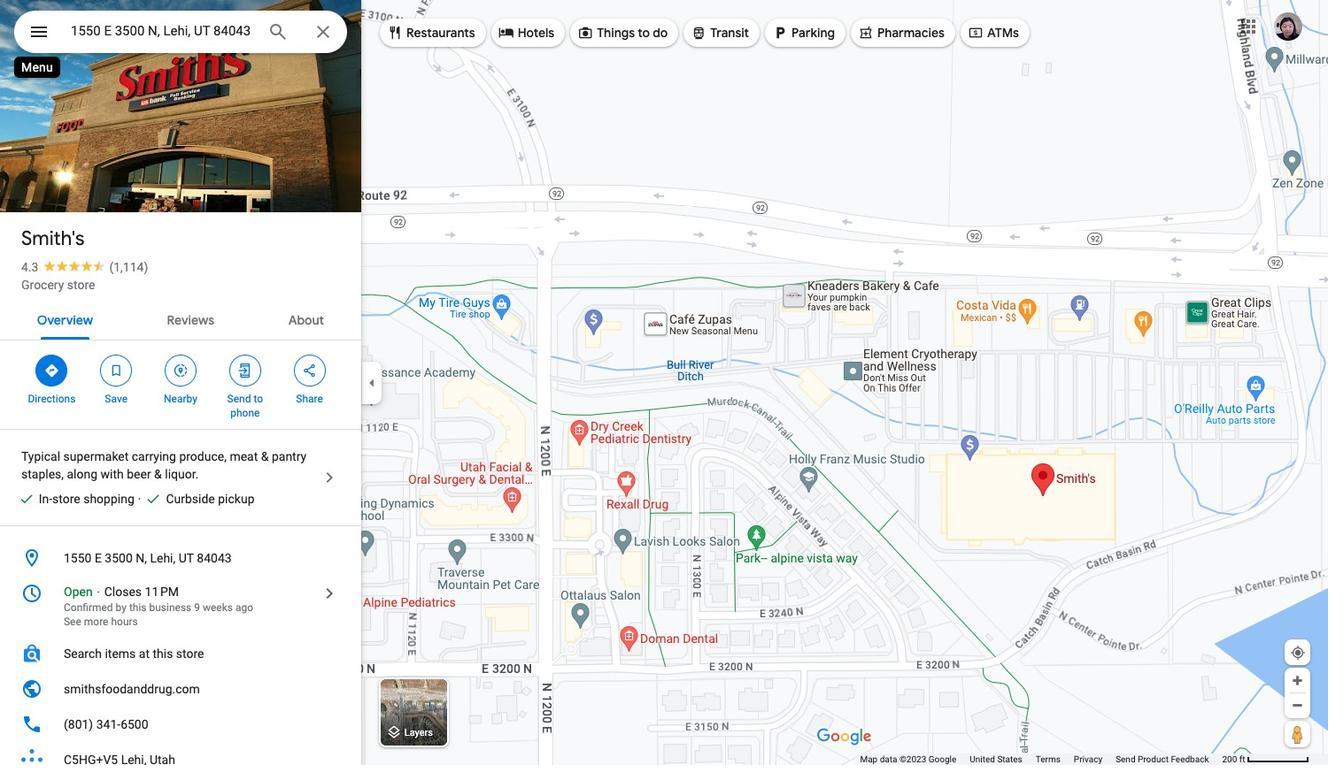 Task type: vqa. For each thing, say whether or not it's contained in the screenshot.
THE SEND PRODUCT FEEDBACK
yes



Task type: describe. For each thing, give the bounding box(es) containing it.

[[691, 23, 707, 43]]

terms button
[[1036, 754, 1061, 766]]

ft
[[1239, 755, 1245, 765]]

in-store shopping
[[39, 492, 134, 506]]

1 horizontal spatial this
[[153, 647, 173, 661]]

transit
[[710, 25, 749, 41]]

actions for smith's region
[[0, 341, 361, 429]]


[[498, 23, 514, 43]]

see
[[64, 616, 81, 629]]

atms
[[987, 25, 1019, 41]]

 restaurants
[[387, 23, 475, 43]]

search items at this store link
[[0, 637, 361, 672]]

(801) 341-6500 button
[[0, 707, 361, 743]]

open ⋅ closes 11 pm confirmed by this business 9 weeks ago see more hours
[[64, 585, 253, 629]]

closes
[[104, 585, 142, 599]]

do
[[653, 25, 668, 41]]

offers curbside pickup group
[[138, 491, 255, 508]]

photo of smith's image
[[0, 0, 369, 213]]


[[858, 23, 874, 43]]

lehi,
[[150, 552, 176, 566]]

341-
[[96, 718, 121, 732]]

smith's main content
[[0, 0, 369, 766]]

layers
[[404, 728, 433, 740]]

product
[[1138, 755, 1169, 765]]

privacy button
[[1074, 754, 1102, 766]]

pantry
[[272, 450, 307, 464]]

1550 E 3500 N, Lehi, UT 84043 field
[[14, 11, 347, 53]]


[[577, 23, 593, 43]]

states
[[997, 755, 1022, 765]]

4.3 stars image
[[38, 260, 109, 272]]

hours
[[111, 616, 138, 629]]

show your location image
[[1290, 645, 1306, 661]]

by
[[116, 602, 127, 614]]

has in-store shopping group
[[11, 491, 134, 508]]

1,114 reviews element
[[109, 260, 148, 274]]

grocery store
[[21, 278, 95, 292]]

hotels
[[518, 25, 554, 41]]

(801)
[[64, 718, 93, 732]]

tab list inside "smith's" main content
[[0, 298, 361, 340]]

footer inside google maps element
[[860, 754, 1222, 766]]

collapse side panel image
[[362, 373, 382, 393]]

data
[[880, 755, 897, 765]]

(801) 341-6500
[[64, 718, 148, 732]]


[[28, 19, 50, 44]]

business
[[149, 602, 192, 614]]


[[772, 23, 788, 43]]

google
[[929, 755, 957, 765]]

 button
[[14, 11, 64, 57]]

 things to do
[[577, 23, 668, 43]]

⋅
[[96, 585, 101, 599]]

pharmacies
[[877, 25, 945, 41]]

grocery
[[21, 278, 64, 292]]

 search field
[[14, 11, 347, 57]]


[[387, 23, 403, 43]]

google account: michele murakami  
(michele.murakami@adept.ai) image
[[1274, 12, 1302, 40]]

ut
[[179, 552, 194, 566]]

in-
[[39, 492, 52, 506]]

send for send to phone
[[227, 393, 251, 406]]

1550 e 3500 n, lehi, ut 84043
[[64, 552, 232, 566]]

privacy
[[1074, 755, 1102, 765]]

none field inside 1550 e 3500 n, lehi, ut 84043 field
[[71, 20, 253, 42]]

grocery store button
[[21, 276, 95, 294]]

with
[[101, 468, 124, 482]]

store inside information for smith's region
[[176, 647, 204, 661]]

 pharmacies
[[858, 23, 945, 43]]

typical supermaket carrying produce, meat & pantry staples, along with beer & liquor.
[[21, 450, 307, 482]]

about button
[[274, 298, 338, 340]]


[[44, 361, 60, 381]]

staples,
[[21, 468, 64, 482]]

share
[[296, 393, 323, 406]]

zoom in image
[[1291, 675, 1304, 688]]

3500
[[105, 552, 133, 566]]

9
[[194, 602, 200, 614]]

directions
[[28, 393, 76, 406]]

200 ft button
[[1222, 755, 1310, 765]]

united
[[970, 755, 995, 765]]

produce,
[[179, 450, 227, 464]]

e
[[95, 552, 102, 566]]

items
[[105, 647, 136, 661]]



Task type: locate. For each thing, give the bounding box(es) containing it.
save
[[105, 393, 128, 406]]

0 vertical spatial to
[[638, 25, 650, 41]]

n,
[[136, 552, 147, 566]]

store down along
[[52, 492, 80, 506]]

to
[[638, 25, 650, 41], [254, 393, 263, 406]]

send for send product feedback
[[1116, 755, 1136, 765]]

1 vertical spatial &
[[154, 468, 162, 482]]

200
[[1222, 755, 1237, 765]]

0 horizontal spatial &
[[154, 468, 162, 482]]

0 vertical spatial &
[[261, 450, 269, 464]]

497 photos
[[45, 175, 116, 192]]

curbside
[[166, 492, 215, 506]]

0 vertical spatial send
[[227, 393, 251, 406]]

overview
[[37, 313, 93, 328]]

& right meat
[[261, 450, 269, 464]]

send inside send to phone
[[227, 393, 251, 406]]

terms
[[1036, 755, 1061, 765]]

carrying
[[132, 450, 176, 464]]

1550 e 3500 n, lehi, ut 84043 button
[[0, 541, 361, 576]]

0 horizontal spatial to
[[254, 393, 263, 406]]

4.3
[[21, 260, 38, 274]]

 atms
[[968, 23, 1019, 43]]

0 vertical spatial store
[[67, 278, 95, 292]]

about
[[288, 313, 324, 328]]

497
[[45, 175, 69, 192]]

map data ©2023 google
[[860, 755, 957, 765]]

confirmed
[[64, 602, 113, 614]]

2 vertical spatial store
[[176, 647, 204, 661]]

reviews button
[[153, 298, 228, 340]]

phone
[[230, 407, 260, 420]]

more
[[84, 616, 108, 629]]

united states
[[970, 755, 1022, 765]]

pickup
[[218, 492, 255, 506]]

this right at
[[153, 647, 173, 661]]

 hotels
[[498, 23, 554, 43]]

footer containing map data ©2023 google
[[860, 754, 1222, 766]]

this inside open ⋅ closes 11 pm confirmed by this business 9 weeks ago see more hours
[[129, 602, 147, 614]]

beer
[[127, 468, 151, 482]]

tab list
[[0, 298, 361, 340]]

6500
[[121, 718, 148, 732]]

11 pm
[[145, 585, 179, 599]]

to inside  things to do
[[638, 25, 650, 41]]

footer
[[860, 754, 1222, 766]]

1 vertical spatial this
[[153, 647, 173, 661]]

typical
[[21, 450, 60, 464]]

photos
[[73, 175, 116, 192]]

497 photos button
[[13, 168, 123, 199]]

(1,114)
[[109, 260, 148, 274]]

0 horizontal spatial this
[[129, 602, 147, 614]]

1 vertical spatial to
[[254, 393, 263, 406]]

1 horizontal spatial send
[[1116, 755, 1136, 765]]

tab list containing overview
[[0, 298, 361, 340]]

store for grocery
[[67, 278, 95, 292]]

send left 'product'
[[1116, 755, 1136, 765]]

send product feedback button
[[1116, 754, 1209, 766]]

200 ft
[[1222, 755, 1245, 765]]

store down the 4.3 stars image
[[67, 278, 95, 292]]

·
[[138, 492, 141, 506]]

©2023
[[900, 755, 926, 765]]


[[173, 361, 189, 381]]

ago
[[235, 602, 253, 614]]

map
[[860, 755, 878, 765]]

to left do
[[638, 25, 650, 41]]

smithsfoodanddrug.com
[[64, 683, 200, 697]]

0 vertical spatial this
[[129, 602, 147, 614]]

send product feedback
[[1116, 755, 1209, 765]]

 transit
[[691, 23, 749, 43]]

feedback
[[1171, 755, 1209, 765]]

send to phone
[[227, 393, 263, 420]]

information for smith's region
[[0, 541, 361, 766]]

send inside button
[[1116, 755, 1136, 765]]

weeks
[[203, 602, 233, 614]]

show street view coverage image
[[1285, 722, 1310, 748]]

search
[[64, 647, 102, 661]]


[[302, 361, 317, 381]]

smith's
[[21, 227, 85, 251]]

zoom out image
[[1291, 699, 1304, 713]]

store inside "button"
[[67, 278, 95, 292]]

open
[[64, 585, 93, 599]]

parking
[[792, 25, 835, 41]]

store for in-
[[52, 492, 80, 506]]

along
[[67, 468, 97, 482]]

things
[[597, 25, 635, 41]]

& down carrying
[[154, 468, 162, 482]]

store inside group
[[52, 492, 80, 506]]

1550
[[64, 552, 92, 566]]

1 horizontal spatial &
[[261, 450, 269, 464]]

0 horizontal spatial send
[[227, 393, 251, 406]]

1 vertical spatial send
[[1116, 755, 1136, 765]]


[[968, 23, 984, 43]]

google maps element
[[0, 0, 1328, 766]]

None field
[[71, 20, 253, 42]]


[[108, 361, 124, 381]]

smithsfoodanddrug.com link
[[0, 672, 361, 707]]

at
[[139, 647, 150, 661]]

to inside send to phone
[[254, 393, 263, 406]]

 parking
[[772, 23, 835, 43]]

send up phone
[[227, 393, 251, 406]]

reviews
[[167, 313, 214, 328]]

1 horizontal spatial to
[[638, 25, 650, 41]]


[[237, 361, 253, 381]]

nearby
[[164, 393, 197, 406]]

store up 'smithsfoodanddrug.com' 'link'
[[176, 647, 204, 661]]

to up phone
[[254, 393, 263, 406]]

this right the by
[[129, 602, 147, 614]]

1 vertical spatial store
[[52, 492, 80, 506]]

restaurants
[[406, 25, 475, 41]]

curbside pickup
[[166, 492, 255, 506]]



